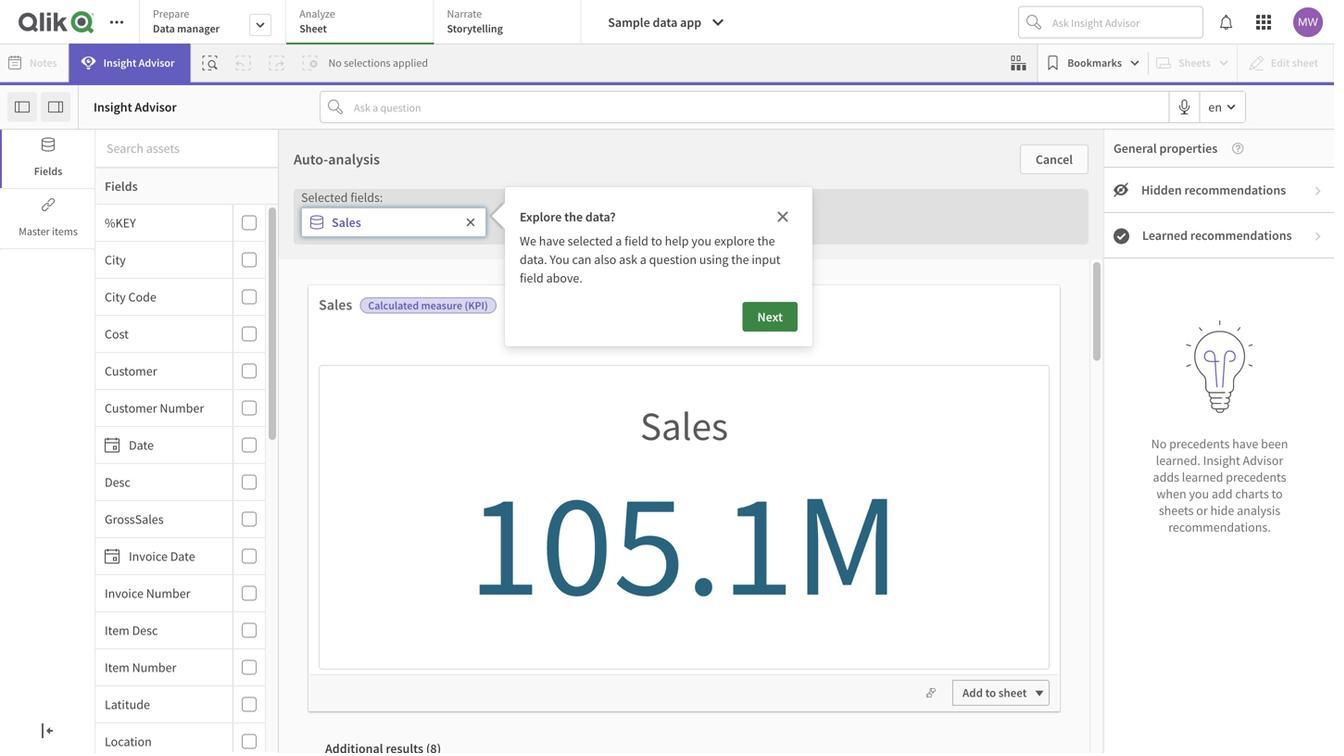 Task type: locate. For each thing, give the bounding box(es) containing it.
1 horizontal spatial analysis
[[1238, 503, 1281, 519]]

explore up we
[[520, 209, 562, 225]]

1 vertical spatial analysis
[[1238, 503, 1281, 519]]

learned
[[1183, 469, 1224, 486]]

0 horizontal spatial field
[[520, 270, 544, 286]]

to right saved at the right bottom of the page
[[726, 541, 738, 558]]

0 horizontal spatial using
[[700, 251, 729, 268]]

can left be
[[654, 541, 673, 558]]

a right ask
[[640, 251, 647, 268]]

tab list
[[139, 0, 582, 46]]

we
[[520, 233, 537, 249]]

city inside "city" menu item
[[105, 252, 126, 268]]

sheet. inside ". save any insights you discover to this sheet."
[[488, 566, 521, 583]]

0 vertical spatial insight advisor
[[103, 56, 175, 70]]

item desc
[[105, 623, 158, 639]]

explore your data directly or let qlik generate insights for you with
[[332, 488, 525, 530]]

invoice number
[[105, 585, 191, 602]]

data inside explore your data directly or let qlik generate insights for you with
[[402, 488, 426, 505]]

0 horizontal spatial can
[[572, 251, 592, 268]]

1 horizontal spatial your
[[864, 541, 888, 558]]

grosssales
[[105, 511, 164, 528]]

number down item desc button
[[132, 660, 177, 676]]

to left help
[[651, 233, 663, 249]]

en
[[1209, 99, 1223, 115]]

0 vertical spatial no
[[329, 56, 342, 70]]

1 vertical spatial can
[[654, 541, 673, 558]]

to left the "start"
[[949, 488, 960, 505]]

item up latitude
[[105, 660, 130, 676]]

to inside we have selected a field to help you explore the data. you can also ask a question using the input field above.
[[651, 233, 663, 249]]

precedents down been
[[1227, 469, 1287, 486]]

1 vertical spatial number
[[146, 585, 191, 602]]

1 horizontal spatial explore
[[520, 209, 562, 225]]

to right adding
[[815, 238, 834, 266]]

invoice up item desc
[[105, 585, 144, 602]]

1 city from the top
[[105, 252, 126, 268]]

city for city code
[[105, 289, 126, 305]]

auto-analysis
[[294, 150, 380, 169]]

item number
[[105, 660, 177, 676]]

this down the any
[[740, 541, 760, 558]]

field
[[625, 233, 649, 249], [520, 270, 544, 286]]

. for any
[[725, 514, 728, 530]]

1 customer from the top
[[105, 363, 157, 380]]

code
[[128, 289, 156, 305]]

recommendations
[[1185, 182, 1287, 198], [1191, 227, 1293, 244]]

grosssales button
[[95, 511, 229, 528]]

found
[[575, 541, 607, 558]]

menu
[[95, 205, 279, 754]]

0 vertical spatial number
[[160, 400, 204, 417]]

0 horizontal spatial fields
[[34, 164, 62, 178]]

a up ask
[[616, 233, 622, 249]]

item inside item number menu item
[[105, 660, 130, 676]]

item up the item number
[[105, 623, 130, 639]]

0 horizontal spatial have
[[539, 233, 565, 249]]

1 horizontal spatial can
[[654, 541, 673, 558]]

input
[[752, 251, 781, 268]]

to inside button
[[986, 686, 997, 701]]

item for item desc
[[105, 623, 130, 639]]

%key menu item
[[95, 205, 265, 242]]

cost
[[105, 326, 129, 343]]

data inside button
[[653, 14, 678, 31]]

narrate storytelling
[[447, 6, 503, 36]]

you inside no precedents have been learned. insight advisor adds learned precedents when you add charts to sheets or hide analysis recommendations.
[[1190, 486, 1210, 503]]

0 vertical spatial date
[[129, 437, 154, 454]]

1 vertical spatial invoice
[[105, 585, 144, 602]]

in
[[671, 488, 681, 505]]

invoice
[[129, 548, 168, 565], [105, 585, 144, 602]]

fields up %key
[[105, 178, 138, 195]]

1 vertical spatial explore
[[332, 488, 372, 505]]

2 horizontal spatial sheet.
[[917, 541, 949, 558]]

using
[[700, 251, 729, 268], [731, 488, 761, 505]]

location menu item
[[95, 724, 265, 754]]

using down explore
[[700, 251, 729, 268]]

customer
[[105, 363, 157, 380], [105, 400, 157, 417]]

1 vertical spatial precedents
[[1227, 469, 1287, 486]]

sheet...
[[878, 238, 945, 266]]

invoice date
[[129, 548, 195, 565]]

1 horizontal spatial date
[[170, 548, 195, 565]]

0 horizontal spatial a
[[616, 233, 622, 249]]

to inside . any found insights can be saved to this sheet.
[[726, 541, 738, 558]]

no inside no precedents have been learned. insight advisor adds learned precedents when you add charts to sheets or hide analysis recommendations.
[[1152, 436, 1167, 452]]

no
[[329, 56, 342, 70], [1152, 436, 1167, 452]]

invoice number menu item
[[95, 576, 265, 613]]

or inside no precedents have been learned. insight advisor adds learned precedents when you add charts to sheets or hide analysis recommendations.
[[1197, 503, 1209, 519]]

or left let
[[472, 488, 484, 505]]

can down selected
[[572, 251, 592, 268]]

sheet. down any
[[488, 566, 521, 583]]

explore for explore the data?
[[520, 209, 562, 225]]

your down visualizations
[[864, 541, 888, 558]]

cost menu item
[[95, 316, 265, 353]]

field up ask
[[625, 233, 649, 249]]

desc up grosssales
[[105, 474, 131, 491]]

general
[[1114, 140, 1158, 157]]

0 horizontal spatial .
[[463, 539, 466, 555]]

advisor down insight advisor dropdown button
[[135, 99, 177, 115]]

sheet. down and
[[917, 541, 949, 558]]

1 horizontal spatial sheet.
[[651, 566, 684, 583]]

1 vertical spatial this
[[740, 541, 760, 558]]

city inside city code menu item
[[105, 289, 126, 305]]

customer number menu item
[[95, 390, 265, 427]]

sheet right add
[[999, 686, 1028, 701]]

insights left for
[[399, 514, 441, 530]]

data
[[153, 21, 175, 36]]

advisor
[[139, 56, 175, 70], [135, 99, 177, 115], [1244, 452, 1284, 469], [675, 515, 713, 530]]

2 vertical spatial this
[[465, 566, 485, 583]]

using up the any
[[731, 488, 761, 505]]

customer down "customer" "button"
[[105, 400, 157, 417]]

grosssales menu item
[[95, 502, 265, 539]]

105.1m application
[[0, 0, 1335, 754]]

can inside we have selected a field to help you explore the data. you can also ask a question using the input field above.
[[572, 251, 592, 268]]

1 horizontal spatial field
[[625, 233, 649, 249]]

this
[[839, 238, 873, 266], [740, 541, 760, 558], [465, 566, 485, 583]]

advisor up charts
[[1244, 452, 1284, 469]]

1 vertical spatial city
[[105, 289, 126, 305]]

1 vertical spatial sheet
[[999, 686, 1028, 701]]

advisor down data
[[139, 56, 175, 70]]

precedents up learned
[[1170, 436, 1231, 452]]

hidden
[[1142, 182, 1183, 198]]

0 vertical spatial explore
[[520, 209, 562, 225]]

1 vertical spatial recommendations
[[1191, 227, 1293, 244]]

sample data app
[[608, 14, 702, 31]]

sheet
[[906, 490, 934, 505], [999, 686, 1028, 701]]

. inside ". save any insights you discover to this sheet."
[[463, 539, 466, 555]]

0 vertical spatial your
[[375, 488, 400, 505]]

0 vertical spatial new
[[601, 488, 624, 505]]

analysis up the selected fields:
[[328, 150, 380, 169]]

advisor inside dropdown button
[[139, 56, 175, 70]]

or left the hide
[[1197, 503, 1209, 519]]

number for invoice number
[[146, 585, 191, 602]]

item
[[105, 623, 130, 639], [105, 660, 130, 676]]

location
[[105, 734, 152, 750]]

1 vertical spatial sales
[[319, 296, 353, 314]]

you left discover
[[381, 566, 401, 583]]

number down invoice date button
[[146, 585, 191, 602]]

the
[[565, 209, 583, 225], [758, 233, 776, 249], [732, 251, 750, 268], [684, 488, 702, 505]]

have inside we have selected a field to help you explore the data. you can also ask a question using the input field above.
[[539, 233, 565, 249]]

city left code
[[105, 289, 126, 305]]

been
[[1262, 436, 1289, 452]]

to right charts
[[1272, 486, 1284, 503]]

1 vertical spatial no
[[1152, 436, 1167, 452]]

precedents
[[1170, 436, 1231, 452], [1227, 469, 1287, 486]]

start
[[963, 488, 988, 505]]

fields button
[[0, 130, 95, 188], [2, 130, 95, 188], [95, 168, 279, 205]]

build
[[966, 516, 994, 533]]

have up you
[[539, 233, 565, 249]]

0 vertical spatial invoice
[[129, 548, 168, 565]]

tab list inside 105.1m application
[[139, 0, 582, 46]]

1 horizontal spatial no
[[1152, 436, 1167, 452]]

results tabs tab list
[[311, 727, 456, 754]]

properties
[[1160, 140, 1218, 157]]

0 vertical spatial city
[[105, 252, 126, 268]]

sheets
[[1160, 503, 1194, 519]]

customer number
[[105, 400, 204, 417]]

measure
[[421, 299, 463, 313]]

1 vertical spatial desc
[[132, 623, 158, 639]]

sales up the in
[[641, 401, 729, 451]]

you right for
[[461, 514, 481, 530]]

2 customer from the top
[[105, 400, 157, 417]]

2 vertical spatial sales
[[641, 401, 729, 451]]

0 vertical spatial desc
[[105, 474, 131, 491]]

desc menu item
[[95, 464, 265, 502]]

data left the app
[[653, 14, 678, 31]]

0 vertical spatial sheet
[[906, 490, 934, 505]]

hide assets image
[[15, 100, 30, 114]]

1 item from the top
[[105, 623, 130, 639]]

1 horizontal spatial .
[[725, 514, 728, 530]]

learned recommendations
[[1143, 227, 1293, 244]]

sheet. for new
[[917, 541, 949, 558]]

hide
[[1211, 503, 1235, 519]]

. inside . any found insights can be saved to this sheet.
[[725, 514, 728, 530]]

sales 105.1m
[[468, 401, 901, 635]]

number down customer menu item
[[160, 400, 204, 417]]

sales left calculated on the left
[[319, 296, 353, 314]]

for
[[444, 514, 459, 530]]

0 horizontal spatial date
[[129, 437, 154, 454]]

1 vertical spatial customer
[[105, 400, 157, 417]]

recommendations inside button
[[1191, 227, 1293, 244]]

1 vertical spatial have
[[1233, 436, 1259, 452]]

0 vertical spatial recommendations
[[1185, 182, 1287, 198]]

1 vertical spatial your
[[864, 541, 888, 558]]

city code button
[[95, 289, 229, 305]]

1 horizontal spatial or
[[1197, 503, 1209, 519]]

recommendations down hidden recommendations button at the right top of page
[[1191, 227, 1293, 244]]

insight advisor
[[103, 56, 175, 70], [94, 99, 177, 115]]

1 vertical spatial using
[[731, 488, 761, 505]]

bookmarks button
[[1042, 48, 1145, 78]]

small image
[[1114, 229, 1130, 244]]

explore inside explore your data directly or let qlik generate insights for you with
[[332, 488, 372, 505]]

. left the save
[[463, 539, 466, 555]]

question
[[650, 251, 697, 268]]

Ask Insight Advisor text field
[[1049, 7, 1203, 37]]

invoice up 'invoice number'
[[129, 548, 168, 565]]

narrate
[[447, 6, 482, 21]]

have inside no precedents have been learned. insight advisor adds learned precedents when you add charts to sheets or hide analysis recommendations.
[[1233, 436, 1259, 452]]

customer down cost
[[105, 363, 157, 380]]

explore up generate
[[332, 488, 372, 505]]

sheet. down be
[[651, 566, 684, 583]]

field down data.
[[520, 270, 544, 286]]

or inside explore your data directly or let qlik generate insights for you with
[[472, 488, 484, 505]]

this down the save
[[465, 566, 485, 583]]

1 vertical spatial .
[[463, 539, 466, 555]]

analysis right the hide
[[1238, 503, 1281, 519]]

menu containing %key
[[95, 205, 279, 754]]

explore
[[520, 209, 562, 225], [332, 488, 372, 505]]

cancel
[[1036, 151, 1074, 168]]

no selections applied
[[329, 56, 428, 70]]

find
[[574, 488, 598, 505]]

insights down ask
[[609, 541, 651, 558]]

insight inside dropdown button
[[103, 56, 137, 70]]

to right add
[[986, 686, 997, 701]]

you left the add
[[1190, 486, 1210, 503]]

1 vertical spatial item
[[105, 660, 130, 676]]

tab list containing prepare
[[139, 0, 582, 46]]

. any found insights can be saved to this sheet.
[[575, 514, 760, 583]]

this left sheet... at right
[[839, 238, 873, 266]]

1 vertical spatial new
[[891, 541, 914, 558]]

recommendations down help icon
[[1185, 182, 1287, 198]]

item desc menu item
[[95, 613, 265, 650]]

0 vertical spatial sales
[[332, 214, 361, 231]]

1 horizontal spatial fields
[[105, 178, 138, 195]]

0 vertical spatial item
[[105, 623, 130, 639]]

2 city from the top
[[105, 289, 126, 305]]

data left directly
[[402, 488, 426, 505]]

fields
[[34, 164, 62, 178], [105, 178, 138, 195]]

sheet.
[[917, 541, 949, 558], [488, 566, 521, 583], [651, 566, 684, 583]]

0 vertical spatial using
[[700, 251, 729, 268]]

date down customer number
[[129, 437, 154, 454]]

1 horizontal spatial this
[[740, 541, 760, 558]]

2 item from the top
[[105, 660, 130, 676]]

sheet. inside to start creating visualizations and build your new sheet.
[[917, 541, 949, 558]]

fields up the master items on the top left of page
[[34, 164, 62, 178]]

search image
[[596, 514, 618, 531]]

recommendations for hidden recommendations
[[1185, 182, 1287, 198]]

explore
[[715, 233, 755, 249]]

new inside to start creating visualizations and build your new sheet.
[[891, 541, 914, 558]]

sales down the selected fields:
[[332, 214, 361, 231]]

desc down 'invoice number'
[[132, 623, 158, 639]]

1 horizontal spatial new
[[891, 541, 914, 558]]

2 vertical spatial number
[[132, 660, 177, 676]]

0 horizontal spatial or
[[472, 488, 484, 505]]

to
[[651, 233, 663, 249], [618, 238, 638, 266], [815, 238, 834, 266], [1272, 486, 1284, 503], [949, 488, 960, 505], [726, 541, 738, 558], [451, 566, 463, 583], [986, 686, 997, 701]]

applied
[[393, 56, 428, 70]]

you
[[692, 233, 712, 249], [1190, 486, 1210, 503], [461, 514, 481, 530], [381, 566, 401, 583]]

1 master items button from the left
[[0, 190, 95, 248]]

prepare data manager
[[153, 6, 220, 36]]

1 vertical spatial date
[[170, 548, 195, 565]]

you
[[550, 251, 570, 268]]

1 vertical spatial insight advisor
[[94, 99, 177, 115]]

0 vertical spatial .
[[725, 514, 728, 530]]

hidden recommendations button
[[1105, 168, 1335, 213]]

0 horizontal spatial sheet
[[906, 490, 934, 505]]

invoice inside menu item
[[105, 585, 144, 602]]

insight advisor down insight advisor dropdown button
[[94, 99, 177, 115]]

customer for customer number
[[105, 400, 157, 417]]

item inside item desc menu item
[[105, 623, 130, 639]]

insights
[[626, 488, 669, 505], [399, 514, 441, 530], [609, 541, 651, 558], [336, 566, 378, 583]]

the right the in
[[684, 488, 702, 505]]

date down grosssales menu item at bottom
[[170, 548, 195, 565]]

sheet right edit
[[906, 490, 934, 505]]

your inside explore your data directly or let qlik generate insights for you with
[[375, 488, 400, 505]]

new down visualizations
[[891, 541, 914, 558]]

you inside explore your data directly or let qlik generate insights for you with
[[461, 514, 481, 530]]

insights inside ". save any insights you discover to this sheet."
[[336, 566, 378, 583]]

0 horizontal spatial no
[[329, 56, 342, 70]]

insight advisor down data
[[103, 56, 175, 70]]

1 vertical spatial a
[[640, 251, 647, 268]]

insights inside explore your data directly or let qlik generate insights for you with
[[399, 514, 441, 530]]

a
[[616, 233, 622, 249], [640, 251, 647, 268]]

sales
[[332, 214, 361, 231], [319, 296, 353, 314], [641, 401, 729, 451]]

city code menu item
[[95, 279, 265, 316]]

ask
[[619, 251, 638, 268]]

advisor inside no precedents have been learned. insight advisor adds learned precedents when you add charts to sheets or hide analysis recommendations.
[[1244, 452, 1284, 469]]

customer for customer
[[105, 363, 157, 380]]

0 vertical spatial can
[[572, 251, 592, 268]]

0 vertical spatial customer
[[105, 363, 157, 380]]

1 horizontal spatial data
[[653, 14, 678, 31]]

new
[[601, 488, 624, 505], [891, 541, 914, 558]]

invoice inside menu item
[[129, 548, 168, 565]]

number for item number
[[132, 660, 177, 676]]

sheet. for this
[[488, 566, 521, 583]]

0 horizontal spatial your
[[375, 488, 400, 505]]

you right help
[[692, 233, 712, 249]]

your up generate
[[375, 488, 400, 505]]

recommendations inside button
[[1185, 182, 1287, 198]]

analyze sheet
[[300, 6, 335, 36]]

insight advisor button
[[69, 44, 190, 83]]

0 vertical spatial analysis
[[328, 150, 380, 169]]

0 vertical spatial have
[[539, 233, 565, 249]]

to right discover
[[451, 566, 463, 583]]

to inside no precedents have been learned. insight advisor adds learned precedents when you add charts to sheets or hide analysis recommendations.
[[1272, 486, 1284, 503]]

1 horizontal spatial sheet
[[999, 686, 1028, 701]]

insights down generate
[[336, 566, 378, 583]]

data right the in
[[704, 488, 729, 505]]

no up adds
[[1152, 436, 1167, 452]]

0 horizontal spatial sheet.
[[488, 566, 521, 583]]

0 horizontal spatial explore
[[332, 488, 372, 505]]

. left the any
[[725, 514, 728, 530]]

items
[[52, 224, 78, 239]]

explore for explore your data directly or let qlik generate insights for you with
[[332, 488, 372, 505]]

this inside . any found insights can be saved to this sheet.
[[740, 541, 760, 558]]

city down %key
[[105, 252, 126, 268]]

no left selections
[[329, 56, 342, 70]]

city for city
[[105, 252, 126, 268]]

1 horizontal spatial have
[[1233, 436, 1259, 452]]

edit
[[883, 490, 904, 505]]

0 vertical spatial this
[[839, 238, 873, 266]]

new right the find
[[601, 488, 624, 505]]

0 horizontal spatial data
[[402, 488, 426, 505]]

0 horizontal spatial this
[[465, 566, 485, 583]]

have left been
[[1233, 436, 1259, 452]]



Task type: vqa. For each thing, say whether or not it's contained in the screenshot.
Analyze Sheet
yes



Task type: describe. For each thing, give the bounding box(es) containing it.
1 horizontal spatial desc
[[132, 623, 158, 639]]

you inside ". save any insights you discover to this sheet."
[[381, 566, 401, 583]]

adding
[[746, 238, 811, 266]]

sample
[[608, 14, 650, 31]]

cost button
[[95, 326, 229, 343]]

master items
[[19, 224, 78, 239]]

invoice date button
[[95, 548, 229, 565]]

analyze
[[300, 6, 335, 21]]

edit sheet
[[883, 490, 934, 505]]

customer button
[[95, 363, 229, 380]]

0 vertical spatial precedents
[[1170, 436, 1231, 452]]

with
[[484, 514, 508, 530]]

city code
[[105, 289, 156, 305]]

Ask a question text field
[[350, 92, 1169, 122]]

recommendations.
[[1169, 519, 1272, 536]]

edit image
[[861, 489, 883, 506]]

menu inside 105.1m application
[[95, 205, 279, 754]]

Search assets text field
[[95, 132, 279, 165]]

. save any insights you discover to this sheet.
[[336, 539, 521, 583]]

this inside ". save any insights you discover to this sheet."
[[465, 566, 485, 583]]

directly
[[429, 488, 470, 505]]

date inside menu item
[[170, 548, 195, 565]]

0 horizontal spatial analysis
[[328, 150, 380, 169]]

can inside . any found insights can be saved to this sheet.
[[654, 541, 673, 558]]

discover
[[403, 566, 449, 583]]

option
[[491, 238, 553, 266]]

item number menu item
[[95, 650, 265, 687]]

invoice for invoice date
[[129, 548, 168, 565]]

invoice number button
[[95, 585, 229, 602]]

selections tool image
[[1012, 56, 1026, 70]]

calculated measure (kpi)
[[368, 299, 488, 313]]

city button
[[95, 252, 229, 268]]

started
[[676, 238, 741, 266]]

above.
[[547, 270, 583, 286]]

data.
[[520, 251, 548, 268]]

hidden recommendations
[[1142, 182, 1287, 198]]

creating
[[820, 516, 864, 533]]

no for no precedents have been learned. insight advisor adds learned precedents when you add charts to sheets or hide analysis recommendations.
[[1152, 436, 1167, 452]]

no for no selections applied
[[329, 56, 342, 70]]

latitude button
[[95, 697, 229, 713]]

invoice date menu item
[[95, 539, 265, 576]]

to inside ". save any insights you discover to this sheet."
[[451, 566, 463, 583]]

also
[[594, 251, 617, 268]]

to inside to start creating visualizations and build your new sheet.
[[949, 488, 960, 505]]

choose
[[390, 238, 459, 266]]

to right also
[[618, 238, 638, 266]]

the up input
[[758, 233, 776, 249]]

recommendations for learned recommendations
[[1191, 227, 1293, 244]]

selections
[[344, 56, 391, 70]]

fields:
[[351, 189, 383, 206]]

cancel button
[[1021, 145, 1089, 174]]

0 vertical spatial field
[[625, 233, 649, 249]]

general properties
[[1114, 140, 1218, 157]]

learned recommendations button
[[1105, 213, 1335, 259]]

your inside to start creating visualizations and build your new sheet.
[[864, 541, 888, 558]]

sample data app button
[[597, 7, 737, 37]]

any
[[731, 514, 751, 530]]

the left data?
[[565, 209, 583, 225]]

get
[[642, 238, 671, 266]]

be
[[676, 541, 690, 558]]

2 master items button from the left
[[2, 190, 95, 248]]

location button
[[95, 734, 229, 750]]

%key
[[105, 215, 136, 231]]

prepare
[[153, 6, 189, 21]]

(kpi)
[[465, 299, 488, 313]]

latitude
[[105, 697, 150, 713]]

customer menu item
[[95, 353, 265, 390]]

2 horizontal spatial data
[[704, 488, 729, 505]]

qlik
[[503, 488, 525, 505]]

latitude menu item
[[95, 687, 265, 724]]

using inside we have selected a field to help you explore the data. you can also ask a question using the input field above.
[[700, 251, 729, 268]]

help image
[[1218, 143, 1244, 154]]

sheet
[[300, 21, 327, 36]]

storytelling
[[447, 21, 503, 36]]

app
[[681, 14, 702, 31]]

adds
[[1154, 469, 1180, 486]]

save
[[469, 539, 495, 555]]

date button
[[95, 437, 229, 454]]

add
[[963, 686, 984, 701]]

1 vertical spatial field
[[520, 270, 544, 286]]

insight advisor inside dropdown button
[[103, 56, 175, 70]]

and
[[942, 516, 963, 533]]

en button
[[1201, 92, 1246, 122]]

insights inside . any found insights can be saved to this sheet.
[[609, 541, 651, 558]]

you inside we have selected a field to help you explore the data. you can also ask a question using the input field above.
[[692, 233, 712, 249]]

learned
[[1143, 227, 1189, 244]]

%key button
[[95, 215, 229, 231]]

view disabled image
[[1114, 183, 1129, 197]]

1 horizontal spatial a
[[640, 251, 647, 268]]

deselect field image
[[465, 217, 476, 228]]

0 vertical spatial a
[[616, 233, 622, 249]]

number for customer number
[[160, 400, 204, 417]]

0 horizontal spatial new
[[601, 488, 624, 505]]

data?
[[586, 209, 616, 225]]

item for item number
[[105, 660, 130, 676]]

sheet. inside . any found insights can be saved to this sheet.
[[651, 566, 684, 583]]

insight inside no precedents have been learned. insight advisor adds learned precedents when you add charts to sheets or hide analysis recommendations.
[[1204, 452, 1241, 469]]

. for save
[[463, 539, 466, 555]]

next
[[758, 309, 783, 325]]

help
[[665, 233, 689, 249]]

hide properties image
[[48, 100, 63, 114]]

city menu item
[[95, 242, 265, 279]]

add
[[1212, 486, 1233, 503]]

customer number button
[[95, 400, 229, 417]]

auto-
[[294, 150, 328, 169]]

item desc button
[[95, 623, 229, 639]]

add to sheet button
[[953, 681, 1050, 706]]

the down explore
[[732, 251, 750, 268]]

invoice for invoice number
[[105, 585, 144, 602]]

bookmarks
[[1068, 56, 1123, 70]]

an
[[464, 238, 487, 266]]

sheet inside button
[[999, 686, 1028, 701]]

saved
[[692, 541, 724, 558]]

0 horizontal spatial desc
[[105, 474, 131, 491]]

advisor up be
[[675, 515, 713, 530]]

analysis inside no precedents have been learned. insight advisor adds learned precedents when you add charts to sheets or hide analysis recommendations.
[[1238, 503, 1281, 519]]

date menu item
[[95, 427, 265, 464]]

sales inside sales 105.1m
[[641, 401, 729, 451]]

manager
[[177, 21, 220, 36]]

find new insights in the data using
[[574, 488, 761, 505]]

charts
[[1236, 486, 1270, 503]]

1 horizontal spatial using
[[731, 488, 761, 505]]

calculated
[[368, 299, 419, 313]]

item number button
[[95, 660, 229, 676]]

date inside menu item
[[129, 437, 154, 454]]

2 horizontal spatial this
[[839, 238, 873, 266]]

ask insight advisor
[[618, 515, 713, 530]]

insights left the in
[[626, 488, 669, 505]]



